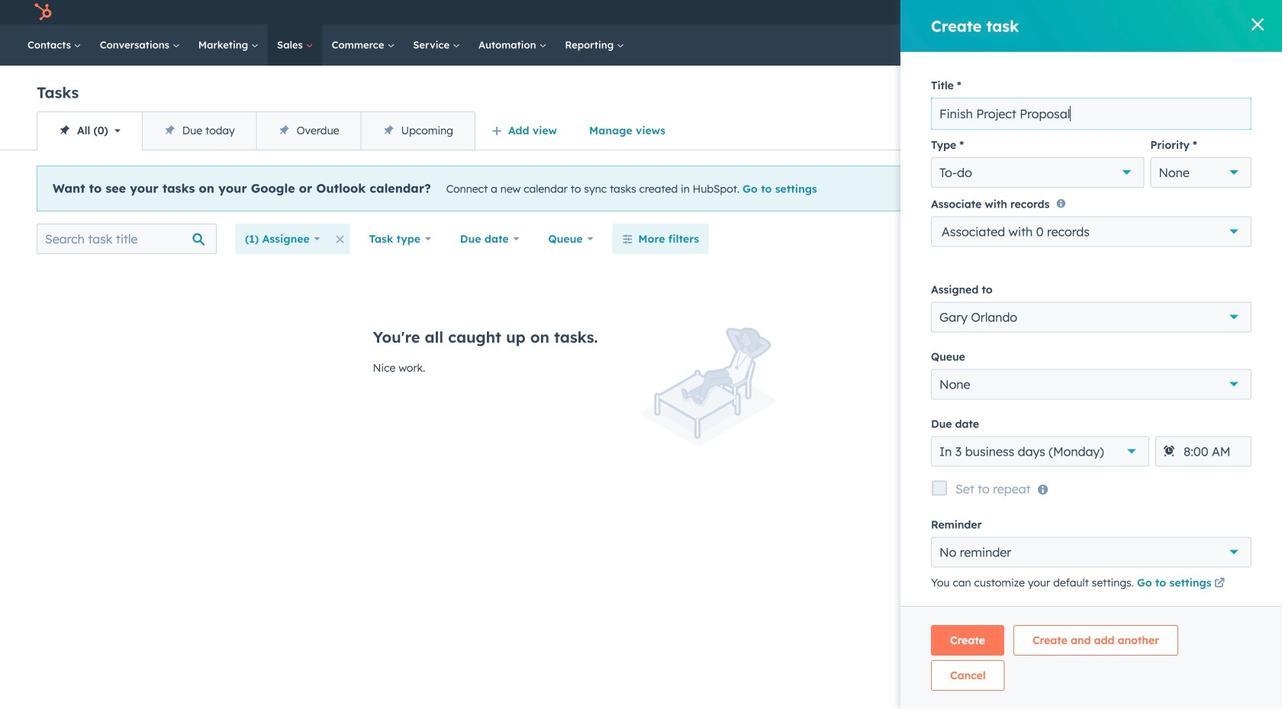 Task type: locate. For each thing, give the bounding box(es) containing it.
close image
[[1218, 185, 1227, 194]]

Search HubSpot search field
[[1069, 32, 1255, 58]]

1 link opens in a new window image from the top
[[1215, 575, 1225, 593]]

gary orlando image
[[1206, 5, 1219, 19]]

close image
[[1252, 18, 1264, 31]]

banner
[[37, 76, 1246, 111]]

menu
[[996, 0, 1264, 24]]

alert
[[37, 166, 1246, 211]]

None text field
[[931, 98, 1252, 130]]

navigation
[[37, 111, 476, 150]]

link opens in a new window image
[[1215, 575, 1225, 593], [1215, 579, 1225, 589]]



Task type: vqa. For each thing, say whether or not it's contained in the screenshot.
MARKETPLACES icon
yes



Task type: describe. For each thing, give the bounding box(es) containing it.
2 link opens in a new window image from the top
[[1215, 579, 1225, 589]]

Search task title search field
[[37, 224, 217, 254]]

HH:MM text field
[[1156, 436, 1252, 467]]

marketplaces image
[[1097, 7, 1111, 21]]



